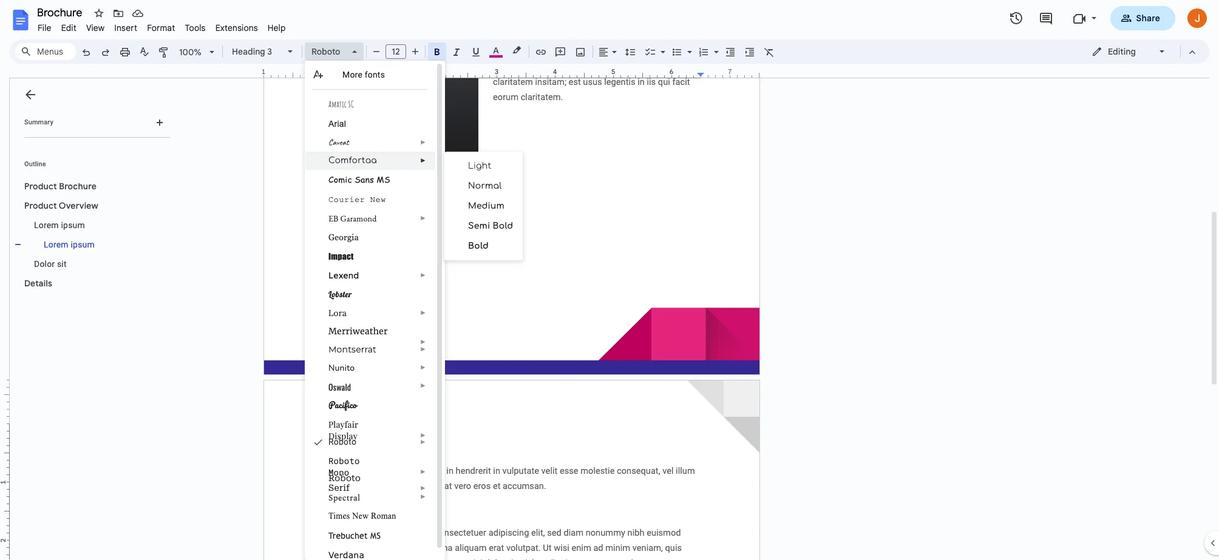 Task type: locate. For each thing, give the bounding box(es) containing it.
menu bar
[[33, 16, 291, 36]]

trebuchet
[[328, 531, 368, 541]]

new
[[370, 195, 386, 205], [352, 512, 369, 521]]

menu containing light
[[444, 152, 523, 260]]

10 ► from the top
[[420, 432, 426, 439]]

brochure
[[59, 181, 96, 192]]

tools menu item
[[180, 21, 210, 35]]

ipsum
[[61, 220, 85, 230], [71, 240, 95, 250]]

summary heading
[[24, 118, 53, 127]]

5 ► from the top
[[420, 310, 426, 316]]

12 ► from the top
[[420, 469, 426, 475]]

1 vertical spatial product
[[24, 200, 57, 211]]

dolor
[[34, 259, 55, 269]]

heading
[[232, 46, 265, 57]]

file
[[38, 22, 51, 33]]

new for times
[[352, 512, 369, 521]]

lorem
[[34, 220, 59, 230], [44, 240, 68, 250]]

2 product from the top
[[24, 200, 57, 211]]

lorem ipsum
[[34, 220, 85, 230], [44, 240, 95, 250]]

product
[[24, 181, 57, 192], [24, 200, 57, 211]]

amatic sc
[[328, 99, 354, 109]]

menu bar containing file
[[33, 16, 291, 36]]

lorem down product overview at the left top of page
[[34, 220, 59, 230]]

arial
[[328, 119, 346, 129]]

14 ► from the top
[[420, 494, 426, 500]]

9 ► from the top
[[420, 382, 426, 389]]

new down 'sans'
[[370, 195, 386, 205]]

pacifico application
[[0, 0, 1219, 560]]

spectral
[[328, 492, 360, 504]]

7 ► from the top
[[420, 346, 426, 353]]

ms down roman
[[370, 531, 381, 541]]

8 ► from the top
[[420, 364, 426, 371]]

► for lora
[[420, 310, 426, 316]]

► for montserrat
[[420, 346, 426, 353]]

0 vertical spatial ipsum
[[61, 220, 85, 230]]

lorem ipsum down product overview at the left top of page
[[34, 220, 85, 230]]

► for eb garamond
[[420, 215, 426, 222]]

serif
[[328, 483, 350, 493]]

eb
[[328, 213, 338, 224]]

► for nunito
[[420, 364, 426, 371]]

left margin image
[[264, 69, 325, 78]]

product down outline
[[24, 181, 57, 192]]

extensions
[[215, 22, 258, 33]]

sc
[[348, 99, 354, 109]]

lora
[[328, 308, 347, 319]]

3 ► from the top
[[420, 215, 426, 222]]

0 vertical spatial product
[[24, 181, 57, 192]]

menu
[[444, 152, 523, 260]]

1 product from the top
[[24, 181, 57, 192]]

file menu item
[[33, 21, 56, 35]]

more fonts
[[342, 70, 385, 80]]

nunito
[[328, 362, 355, 374]]

bold
[[493, 222, 513, 231], [468, 242, 489, 251]]

highlight color image
[[510, 43, 523, 58]]

comfortaa
[[328, 156, 377, 165]]

top margin image
[[0, 381, 9, 427]]

1 horizontal spatial new
[[370, 195, 386, 205]]

3
[[267, 46, 272, 57]]

right margin image
[[698, 69, 759, 78]]

11 ► from the top
[[420, 439, 426, 446]]

► for spectral
[[420, 494, 426, 500]]

ms right 'sans'
[[377, 174, 390, 185]]

mono
[[328, 467, 349, 478]]

fonts
[[365, 70, 385, 80]]

montserrat
[[328, 344, 376, 355]]

insert menu item
[[109, 21, 142, 35]]

0 vertical spatial new
[[370, 195, 386, 205]]

times
[[328, 512, 350, 521]]

0 horizontal spatial bold
[[468, 242, 489, 251]]

roboto up left margin 'image'
[[311, 46, 340, 57]]

4 ► from the top
[[420, 272, 426, 279]]

main toolbar
[[75, 0, 779, 471]]

product down product brochure
[[24, 200, 57, 211]]

roboto down playfair
[[328, 437, 356, 447]]

sit
[[57, 259, 67, 269]]

bold down the semi
[[468, 242, 489, 251]]

styles list. heading 3 selected. option
[[232, 43, 280, 60]]

comic
[[328, 174, 352, 185]]

outline heading
[[10, 160, 175, 177]]

roboto
[[311, 46, 340, 57], [328, 437, 356, 447], [328, 455, 360, 467], [328, 474, 361, 483]]

product for product brochure
[[24, 181, 57, 192]]

1 vertical spatial ipsum
[[71, 240, 95, 250]]

lorem ipsum up sit
[[44, 240, 95, 250]]

roboto up roboto serif
[[328, 455, 360, 467]]

► for playfair display
[[420, 432, 426, 439]]

format
[[147, 22, 175, 33]]

semi bold
[[468, 222, 513, 231]]

► inside merriweather ►
[[420, 339, 426, 345]]

1 horizontal spatial bold
[[493, 222, 513, 231]]

new up the trebuchet ms
[[352, 512, 369, 521]]

ms
[[377, 174, 390, 185], [370, 531, 381, 541]]

insert image image
[[573, 43, 587, 60]]

bold right the semi
[[493, 222, 513, 231]]

document outline element
[[10, 78, 175, 560]]

13 ► from the top
[[420, 485, 426, 492]]

playfair display
[[328, 419, 358, 442]]

roboto up spectral on the left of page
[[328, 474, 361, 483]]

help menu item
[[263, 21, 291, 35]]

0 vertical spatial lorem ipsum
[[34, 220, 85, 230]]

6 ► from the top
[[420, 339, 426, 345]]

roboto inside roboto option
[[311, 46, 340, 57]]

Star checkbox
[[90, 5, 107, 22]]

times new roman
[[328, 512, 396, 521]]

roboto mono
[[328, 455, 360, 478]]

1 vertical spatial new
[[352, 512, 369, 521]]

0 horizontal spatial new
[[352, 512, 369, 521]]

dolor sit
[[34, 259, 67, 269]]

georgia
[[328, 233, 359, 242]]

trebuchet ms
[[328, 531, 381, 541]]

lorem up sit
[[44, 240, 68, 250]]

heading 3
[[232, 46, 272, 57]]

0 vertical spatial lorem
[[34, 220, 59, 230]]

1
[[261, 67, 265, 76]]

roboto for roboto serif
[[328, 474, 361, 483]]

►
[[420, 139, 426, 146], [420, 157, 426, 164], [420, 215, 426, 222], [420, 272, 426, 279], [420, 310, 426, 316], [420, 339, 426, 345], [420, 346, 426, 353], [420, 364, 426, 371], [420, 382, 426, 389], [420, 432, 426, 439], [420, 439, 426, 446], [420, 469, 426, 475], [420, 485, 426, 492], [420, 494, 426, 500]]

new for courier
[[370, 195, 386, 205]]

1 vertical spatial bold
[[468, 242, 489, 251]]



Task type: describe. For each thing, give the bounding box(es) containing it.
line & paragraph spacing image
[[623, 43, 637, 60]]

► for oswald
[[420, 382, 426, 389]]

merriweather
[[328, 326, 388, 337]]

edit menu item
[[56, 21, 81, 35]]

roboto for roboto mono
[[328, 455, 360, 467]]

roboto for roboto option
[[311, 46, 340, 57]]

impact
[[328, 251, 354, 262]]

product brochure
[[24, 181, 96, 192]]

more
[[342, 70, 362, 80]]

sans
[[355, 174, 374, 185]]

merriweather ►
[[328, 326, 426, 345]]

medium
[[468, 202, 504, 211]]

0 vertical spatial ms
[[377, 174, 390, 185]]

lobster
[[328, 289, 352, 300]]

amatic
[[328, 99, 347, 109]]

share
[[1136, 13, 1160, 24]]

format menu item
[[142, 21, 180, 35]]

eb garamond
[[328, 213, 377, 224]]

menu inside the 'pacifico' application
[[444, 152, 523, 260]]

view
[[86, 22, 105, 33]]

light
[[468, 161, 491, 171]]

1 vertical spatial lorem ipsum
[[44, 240, 95, 250]]

roman
[[371, 512, 396, 521]]

view menu item
[[81, 21, 109, 35]]

share button
[[1110, 6, 1175, 30]]

1 ► from the top
[[420, 139, 426, 146]]

0 vertical spatial bold
[[493, 222, 513, 231]]

playfair
[[328, 419, 358, 430]]

menu bar inside menu bar banner
[[33, 16, 291, 36]]

pacifico menu
[[305, 61, 445, 560]]

help
[[268, 22, 286, 33]]

► for roboto mono
[[420, 469, 426, 475]]

Rename text field
[[33, 5, 89, 19]]

editing
[[1108, 46, 1136, 57]]

courier new
[[328, 195, 386, 205]]

roboto serif
[[328, 474, 361, 493]]

product overview
[[24, 200, 98, 211]]

overview
[[59, 200, 98, 211]]

pacifico
[[328, 398, 357, 412]]

text color image
[[489, 43, 503, 58]]

bulleted list menu image
[[684, 44, 692, 48]]

Font size text field
[[386, 44, 406, 59]]

2 ► from the top
[[420, 157, 426, 164]]

► for lexend
[[420, 272, 426, 279]]

menu bar banner
[[0, 0, 1219, 560]]

Font size field
[[386, 44, 411, 59]]

1 vertical spatial lorem
[[44, 240, 68, 250]]

oswald
[[328, 381, 351, 393]]

roboto option
[[311, 43, 345, 60]]

details
[[24, 278, 52, 289]]

product for product overview
[[24, 200, 57, 211]]

Zoom text field
[[176, 44, 205, 61]]

comic sans ms
[[328, 174, 390, 185]]

insert
[[114, 22, 137, 33]]

mode and view toolbar
[[1082, 39, 1202, 64]]

checklist menu image
[[657, 44, 665, 48]]

courier
[[328, 195, 365, 205]]

edit
[[61, 22, 76, 33]]

► for roboto serif
[[420, 485, 426, 492]]

caveat
[[328, 137, 349, 148]]

Zoom field
[[174, 43, 220, 61]]

tools
[[185, 22, 206, 33]]

garamond
[[340, 213, 377, 224]]

display
[[328, 430, 358, 442]]

normal
[[468, 182, 502, 191]]

extensions menu item
[[210, 21, 263, 35]]

1 vertical spatial ms
[[370, 531, 381, 541]]

editing button
[[1083, 42, 1175, 61]]

Menus field
[[15, 43, 76, 60]]

outline
[[24, 160, 46, 168]]

summary
[[24, 118, 53, 126]]

semi
[[468, 222, 490, 231]]

lexend
[[328, 270, 359, 281]]



Task type: vqa. For each thing, say whether or not it's contained in the screenshot.
Product Brochure
yes



